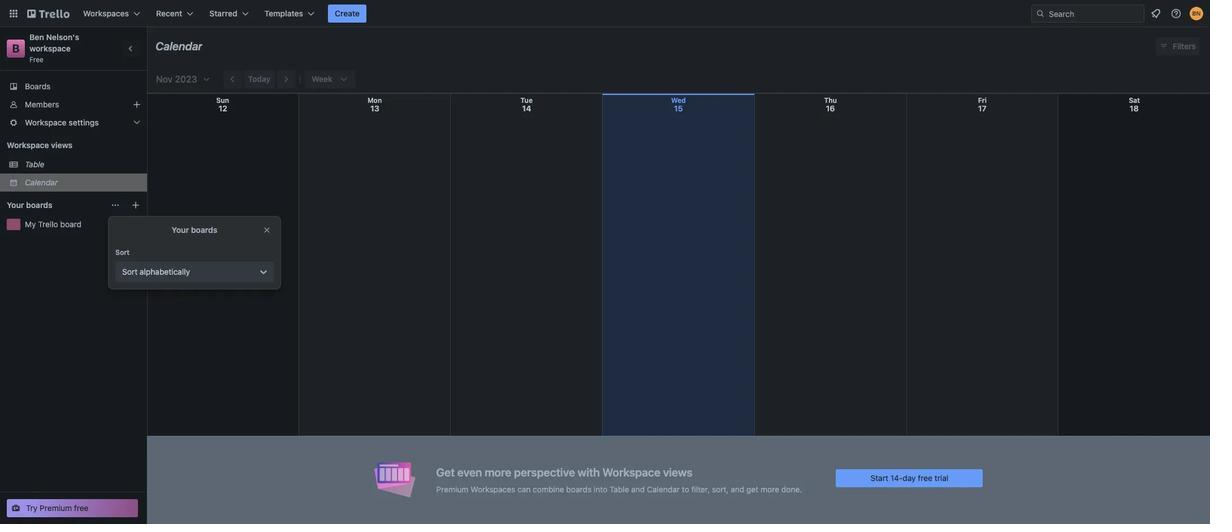 Task type: vqa. For each thing, say whether or not it's contained in the screenshot.
Enter list title… TEXT FIELD
no



Task type: locate. For each thing, give the bounding box(es) containing it.
1 vertical spatial your boards
[[172, 225, 217, 235]]

1 horizontal spatial workspaces
[[471, 484, 515, 494]]

table link
[[25, 159, 140, 170]]

wed
[[671, 96, 686, 105]]

views
[[51, 140, 72, 150], [663, 466, 693, 479]]

workspaces
[[83, 8, 129, 18], [471, 484, 515, 494]]

workspaces down even
[[471, 484, 515, 494]]

open information menu image
[[1171, 8, 1182, 19]]

workspace down workspace settings
[[7, 140, 49, 150]]

table
[[25, 160, 44, 169], [610, 484, 629, 494]]

trello
[[38, 219, 58, 229]]

1 horizontal spatial your
[[172, 225, 189, 235]]

1 horizontal spatial premium
[[436, 484, 469, 494]]

1 horizontal spatial more
[[761, 484, 779, 494]]

workspace down members
[[25, 118, 67, 127]]

sort up sort alphabetically
[[115, 248, 130, 257]]

workspace
[[25, 118, 67, 127], [7, 140, 49, 150], [603, 466, 661, 479]]

table right into
[[610, 484, 629, 494]]

recent
[[156, 8, 182, 18]]

premium inside try premium free button
[[40, 503, 72, 513]]

0 horizontal spatial workspaces
[[83, 8, 129, 18]]

workspace for workspace settings
[[25, 118, 67, 127]]

0 horizontal spatial free
[[74, 503, 89, 513]]

0 notifications image
[[1149, 7, 1163, 20]]

1 vertical spatial free
[[74, 503, 89, 513]]

and left get
[[731, 484, 745, 494]]

workspace views
[[7, 140, 72, 150]]

sort left alphabetically
[[122, 267, 138, 277]]

12
[[219, 104, 227, 113]]

nov 2023
[[156, 74, 197, 84]]

search image
[[1036, 9, 1045, 18]]

1 vertical spatial table
[[610, 484, 629, 494]]

1 horizontal spatial table
[[610, 484, 629, 494]]

0 vertical spatial workspaces
[[83, 8, 129, 18]]

1 horizontal spatial boards
[[191, 225, 217, 235]]

0 horizontal spatial boards
[[26, 200, 52, 210]]

0 horizontal spatial premium
[[40, 503, 72, 513]]

Calendar text field
[[156, 36, 203, 57]]

my
[[25, 219, 36, 229]]

back to home image
[[27, 5, 70, 23]]

fri
[[978, 96, 987, 105]]

table down the "workspace views"
[[25, 160, 44, 169]]

your boards
[[7, 200, 52, 210], [172, 225, 217, 235]]

calendar down recent popup button
[[156, 40, 203, 53]]

0 vertical spatial more
[[485, 466, 512, 479]]

boards
[[25, 81, 51, 91]]

0 vertical spatial premium
[[436, 484, 469, 494]]

sat
[[1129, 96, 1140, 105]]

1 horizontal spatial and
[[731, 484, 745, 494]]

b
[[12, 42, 20, 55]]

workspaces inside dropdown button
[[83, 8, 129, 18]]

2 horizontal spatial calendar
[[647, 484, 680, 494]]

sort
[[115, 248, 130, 257], [122, 267, 138, 277]]

1 horizontal spatial your boards
[[172, 225, 217, 235]]

mon
[[368, 96, 382, 105]]

1 vertical spatial sort
[[122, 267, 138, 277]]

free right try
[[74, 503, 89, 513]]

today
[[248, 74, 271, 84]]

workspace settings
[[25, 118, 99, 127]]

free inside button
[[74, 503, 89, 513]]

workspace for workspace views
[[7, 140, 49, 150]]

ben
[[29, 32, 44, 42]]

table inside get even more perspective with workspace views premium workspaces can combine boards into table and calendar to filter, sort, and get more done.
[[610, 484, 629, 494]]

1 and from the left
[[631, 484, 645, 494]]

free
[[918, 473, 933, 483], [74, 503, 89, 513]]

views down workspace settings
[[51, 140, 72, 150]]

2023
[[175, 74, 197, 84]]

add board image
[[131, 201, 140, 210]]

workspaces button
[[76, 5, 147, 23]]

week
[[312, 74, 333, 84]]

2 vertical spatial calendar
[[647, 484, 680, 494]]

0 vertical spatial views
[[51, 140, 72, 150]]

0 horizontal spatial and
[[631, 484, 645, 494]]

workspace inside dropdown button
[[25, 118, 67, 127]]

premium
[[436, 484, 469, 494], [40, 503, 72, 513]]

primary element
[[0, 0, 1210, 27]]

2 vertical spatial boards
[[566, 484, 592, 494]]

more right even
[[485, 466, 512, 479]]

boards
[[26, 200, 52, 210], [191, 225, 217, 235], [566, 484, 592, 494]]

1 vertical spatial premium
[[40, 503, 72, 513]]

workspace up into
[[603, 466, 661, 479]]

premium right try
[[40, 503, 72, 513]]

free
[[29, 55, 44, 64]]

create
[[335, 8, 360, 18]]

workspaces up "workspace navigation collapse icon"
[[83, 8, 129, 18]]

calendar
[[156, 40, 203, 53], [25, 178, 58, 187], [647, 484, 680, 494]]

0 vertical spatial sort
[[115, 248, 130, 257]]

perspective
[[514, 466, 575, 479]]

0 vertical spatial your
[[7, 200, 24, 210]]

even
[[457, 466, 482, 479]]

your boards up alphabetically
[[172, 225, 217, 235]]

members
[[25, 100, 59, 109]]

and
[[631, 484, 645, 494], [731, 484, 745, 494]]

board
[[60, 219, 82, 229]]

1 vertical spatial workspaces
[[471, 484, 515, 494]]

your boards up my
[[7, 200, 52, 210]]

sort for sort alphabetically
[[122, 267, 138, 277]]

0 horizontal spatial calendar
[[25, 178, 58, 187]]

0 vertical spatial boards
[[26, 200, 52, 210]]

0 vertical spatial table
[[25, 160, 44, 169]]

my trello board link
[[25, 219, 140, 230]]

try premium free
[[26, 503, 89, 513]]

0 horizontal spatial your
[[7, 200, 24, 210]]

1 vertical spatial your
[[172, 225, 189, 235]]

workspace navigation collapse icon image
[[123, 41, 139, 57]]

sort,
[[712, 484, 729, 494]]

recent button
[[149, 5, 200, 23]]

more
[[485, 466, 512, 479], [761, 484, 779, 494]]

your
[[7, 200, 24, 210], [172, 225, 189, 235]]

done.
[[782, 484, 802, 494]]

0 horizontal spatial table
[[25, 160, 44, 169]]

calendar left to
[[647, 484, 680, 494]]

can
[[518, 484, 531, 494]]

filter,
[[692, 484, 710, 494]]

more right get
[[761, 484, 779, 494]]

calendar up your boards with 1 items element
[[25, 178, 58, 187]]

2 horizontal spatial boards
[[566, 484, 592, 494]]

0 vertical spatial your boards
[[7, 200, 52, 210]]

15
[[674, 104, 683, 113]]

views up to
[[663, 466, 693, 479]]

free right the "day"
[[918, 473, 933, 483]]

premium down "get"
[[436, 484, 469, 494]]

settings
[[69, 118, 99, 127]]

1 vertical spatial boards
[[191, 225, 217, 235]]

views inside get even more perspective with workspace views premium workspaces can combine boards into table and calendar to filter, sort, and get more done.
[[663, 466, 693, 479]]

members link
[[0, 96, 147, 114]]

my trello board
[[25, 219, 82, 229]]

sort for sort
[[115, 248, 130, 257]]

2 vertical spatial workspace
[[603, 466, 661, 479]]

and right into
[[631, 484, 645, 494]]

18
[[1130, 104, 1139, 113]]

today button
[[244, 70, 275, 88]]

0 horizontal spatial more
[[485, 466, 512, 479]]

1 vertical spatial workspace
[[7, 140, 49, 150]]

0 vertical spatial workspace
[[25, 118, 67, 127]]

ben nelson's workspace link
[[29, 32, 81, 53]]

2 and from the left
[[731, 484, 745, 494]]

1 horizontal spatial views
[[663, 466, 693, 479]]

1 vertical spatial views
[[663, 466, 693, 479]]

0 vertical spatial calendar
[[156, 40, 203, 53]]

1 horizontal spatial free
[[918, 473, 933, 483]]

1 vertical spatial calendar
[[25, 178, 58, 187]]



Task type: describe. For each thing, give the bounding box(es) containing it.
close popover image
[[262, 226, 271, 235]]

start
[[871, 473, 889, 483]]

your boards with 1 items element
[[7, 199, 105, 212]]

workspaces inside get even more perspective with workspace views premium workspaces can combine boards into table and calendar to filter, sort, and get more done.
[[471, 484, 515, 494]]

premium inside get even more perspective with workspace views premium workspaces can combine boards into table and calendar to filter, sort, and get more done.
[[436, 484, 469, 494]]

start 14-day free trial
[[871, 473, 949, 483]]

alphabetically
[[140, 267, 190, 277]]

get even more perspective with workspace views premium workspaces can combine boards into table and calendar to filter, sort, and get more done.
[[436, 466, 802, 494]]

0 vertical spatial free
[[918, 473, 933, 483]]

14
[[522, 104, 531, 113]]

16
[[826, 104, 835, 113]]

thu
[[824, 96, 837, 105]]

b link
[[7, 40, 25, 58]]

sort alphabetically
[[122, 267, 190, 277]]

templates
[[265, 8, 303, 18]]

ben nelson's workspace free
[[29, 32, 81, 64]]

try
[[26, 503, 38, 513]]

1 vertical spatial more
[[761, 484, 779, 494]]

Search field
[[1045, 5, 1144, 22]]

try premium free button
[[7, 499, 138, 518]]

sun
[[216, 96, 229, 105]]

starred button
[[203, 5, 255, 23]]

templates button
[[258, 5, 321, 23]]

calendar inside get even more perspective with workspace views premium workspaces can combine boards into table and calendar to filter, sort, and get more done.
[[647, 484, 680, 494]]

get
[[436, 466, 455, 479]]

filters
[[1173, 41, 1196, 51]]

workspace inside get even more perspective with workspace views premium workspaces can combine boards into table and calendar to filter, sort, and get more done.
[[603, 466, 661, 479]]

your boards menu image
[[111, 201, 120, 210]]

tue
[[521, 96, 533, 105]]

0 horizontal spatial views
[[51, 140, 72, 150]]

calendar link
[[25, 177, 140, 188]]

1 horizontal spatial calendar
[[156, 40, 203, 53]]

workspace settings button
[[0, 114, 147, 132]]

start 14-day free trial link
[[836, 469, 983, 487]]

create button
[[328, 5, 367, 23]]

combine
[[533, 484, 564, 494]]

nov 2023 button
[[152, 70, 211, 88]]

13
[[370, 104, 379, 113]]

table inside table link
[[25, 160, 44, 169]]

week button
[[305, 70, 355, 88]]

nov
[[156, 74, 173, 84]]

14-
[[891, 473, 903, 483]]

workspace
[[29, 44, 71, 53]]

boards link
[[0, 77, 147, 96]]

starred
[[209, 8, 237, 18]]

get
[[747, 484, 759, 494]]

ben nelson (bennelson96) image
[[1190, 7, 1204, 20]]

boards inside get even more perspective with workspace views premium workspaces can combine boards into table and calendar to filter, sort, and get more done.
[[566, 484, 592, 494]]

into
[[594, 484, 608, 494]]

0 horizontal spatial your boards
[[7, 200, 52, 210]]

with
[[578, 466, 600, 479]]

day
[[903, 473, 916, 483]]

filters button
[[1156, 37, 1200, 55]]

17
[[978, 104, 987, 113]]

to
[[682, 484, 689, 494]]

trial
[[935, 473, 949, 483]]

nelson's
[[46, 32, 79, 42]]



